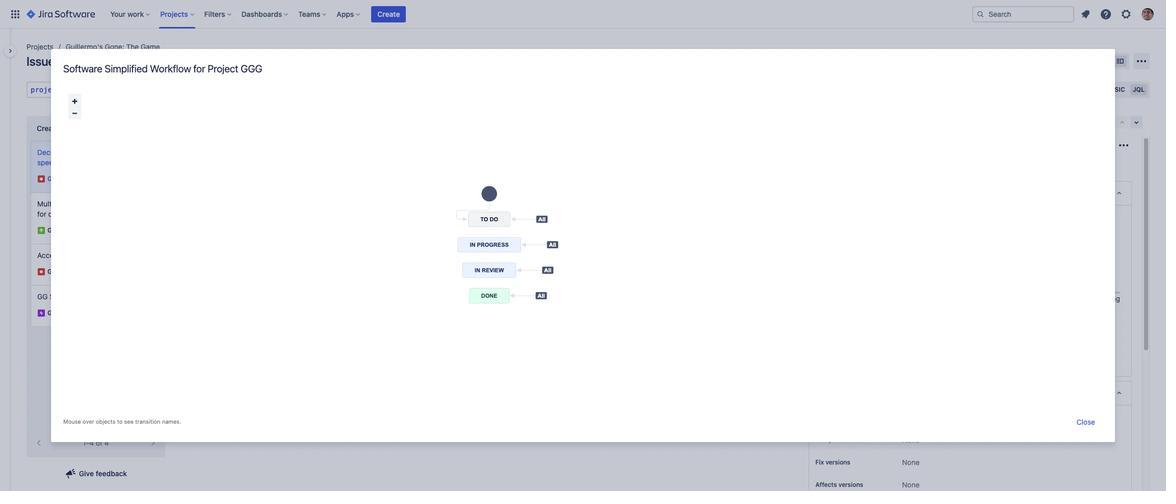 Task type: vqa. For each thing, say whether or not it's contained in the screenshot.


Task type: describe. For each thing, give the bounding box(es) containing it.
accessibility options
[[37, 251, 106, 260]]

versions for fix versions
[[826, 459, 851, 466]]

start for multiple
[[65, 199, 81, 208]]

simplified
[[105, 63, 148, 74]]

give feedback button
[[59, 466, 133, 482]]

gone:
[[105, 42, 124, 51]]

workflow
[[150, 63, 191, 74]]

@pearsonpear
[[291, 220, 339, 228]]

0 horizontal spatial to
[[117, 418, 123, 425]]

1 vertical spatial 1
[[64, 309, 67, 317]]

open export issues dropdown image
[[938, 55, 950, 67]]

+ –
[[72, 95, 78, 117]]

1-
[[83, 439, 89, 447]]

none for fix versions
[[902, 458, 920, 467]]

create button
[[371, 6, 406, 22]]

backgrounds
[[108, 199, 151, 208]]

affects
[[816, 481, 837, 489]]

issues inside button
[[909, 57, 930, 65]]

decreasing accessibility slider speed
[[37, 148, 138, 167]]

decreasing
[[37, 148, 74, 157]]

guillermo's
[[66, 42, 103, 51]]

detail
[[1075, 57, 1097, 65]]

different
[[48, 210, 76, 218]]

accts
[[370, 220, 387, 228]]

improvement image
[[37, 226, 45, 235]]

Search field
[[973, 6, 1075, 22]]

transition
[[135, 418, 160, 425]]

affects versions
[[816, 481, 863, 489]]

options
[[80, 251, 106, 260]]

ggg
[[241, 63, 262, 74]]

search image
[[977, 10, 985, 18]]

the
[[126, 42, 139, 51]]

Add a comment… field
[[222, 333, 779, 353]]

create
[[378, 9, 400, 18]]

none for affects versions
[[902, 481, 920, 489]]

multiple
[[37, 199, 63, 208]]

work
[[559, 220, 574, 228]]

objects
[[96, 418, 116, 425]]

issues
[[27, 54, 61, 68]]

guillermo's gone: the game
[[66, 42, 160, 51]]

to inside go to all issues link
[[971, 57, 978, 65]]

+ button
[[68, 94, 81, 107]]

remaining
[[1086, 294, 1120, 303]]

ggg- for decreasing accessibility slider speed
[[47, 175, 64, 183]]

basic
[[1106, 86, 1125, 93]]

game
[[141, 42, 160, 51]]

give
[[79, 469, 94, 478]]

accessibility inside decreasing accessibility slider speed
[[76, 148, 117, 157]]

software simplified workflow for project ggg
[[63, 63, 262, 74]]

ggg-1
[[47, 309, 67, 317]]

for inside multiple start screen backgrounds for different game states
[[37, 210, 46, 218]]

create banner
[[0, 0, 1166, 29]]

project
[[208, 63, 238, 74]]

screen for multiple
[[83, 199, 106, 208]]

be
[[438, 220, 446, 228]]

0 vertical spatial of
[[1099, 118, 1106, 126]]

1-4 of 4
[[83, 439, 109, 447]]

5
[[64, 175, 68, 183]]

–
[[72, 108, 77, 117]]

2 issues from the left
[[990, 57, 1011, 65]]

feedback
[[96, 469, 127, 478]]

gg
[[37, 292, 48, 301]]

epic image
[[37, 309, 45, 317]]

organize
[[512, 220, 540, 228]]

screen for gg
[[68, 292, 91, 301]]

start for gg
[[50, 292, 66, 301]]

projects
[[27, 42, 53, 51]]

– button
[[68, 107, 81, 119]]

ggg-5
[[47, 175, 68, 183]]

ggg-3
[[47, 268, 68, 276]]

detail view
[[1075, 57, 1114, 65]]

help
[[496, 220, 510, 228]]

states
[[98, 210, 119, 218]]

go
[[960, 57, 970, 65]]

ggg- for accessibility options
[[47, 268, 64, 276]]

1 of 4
[[1094, 118, 1112, 126]]



Task type: locate. For each thing, give the bounding box(es) containing it.
game
[[78, 210, 97, 218]]

1 vertical spatial of
[[96, 439, 102, 447]]

0 horizontal spatial for
[[37, 210, 46, 218]]

ggg-4
[[47, 227, 68, 234]]

0 vertical spatial 1
[[1094, 118, 1097, 126]]

3 none from the top
[[902, 481, 920, 489]]

will
[[425, 220, 436, 228]]

versions right "fix"
[[826, 459, 851, 466]]

mouse
[[63, 418, 81, 425]]

0 vertical spatial start
[[65, 199, 81, 208]]

primary element
[[6, 0, 973, 28]]

1 issues from the left
[[909, 57, 930, 65]]

screen
[[83, 199, 106, 208], [68, 292, 91, 301]]

0 horizontal spatial 1
[[64, 309, 67, 317]]

mouse over objects to see transition names.
[[63, 418, 181, 425]]

to
[[971, 57, 978, 65], [488, 220, 494, 228], [117, 418, 123, 425]]

slider
[[119, 148, 138, 157]]

fix
[[816, 459, 824, 466]]

view
[[1098, 57, 1114, 65]]

over
[[83, 418, 94, 425]]

0 vertical spatial to
[[971, 57, 978, 65]]

4
[[1108, 118, 1112, 126], [64, 227, 68, 234], [89, 439, 94, 447], [104, 439, 109, 447]]

1
[[1094, 118, 1097, 126], [64, 309, 67, 317]]

to left all
[[971, 57, 978, 65]]

0 vertical spatial screen
[[83, 199, 106, 208]]

4 ggg- from the top
[[47, 309, 64, 317]]

ggg- for multiple start screen backgrounds for different game states
[[47, 227, 64, 234]]

0 horizontal spatial issues
[[909, 57, 930, 65]]

issues right all
[[990, 57, 1011, 65]]

1 vertical spatial versions
[[839, 481, 863, 489]]

ggg-
[[47, 175, 64, 183], [47, 227, 64, 234], [47, 268, 64, 276], [47, 309, 64, 317]]

versions for affects versions
[[839, 481, 863, 489]]

1 horizontal spatial of
[[1099, 118, 1106, 126]]

2 vertical spatial to
[[117, 418, 123, 425]]

none for components
[[902, 436, 920, 444]]

export
[[885, 57, 907, 65]]

ggg- right improvement icon
[[47, 227, 64, 234]]

accessibility left slider
[[76, 148, 117, 157]]

export issues button
[[879, 53, 950, 69]]

go to all issues link
[[954, 53, 1017, 69]]

2 horizontal spatial to
[[971, 57, 978, 65]]

2 ggg- from the top
[[47, 227, 64, 234]]

1 horizontal spatial issues
[[990, 57, 1011, 65]]

of
[[1099, 118, 1106, 126], [96, 439, 102, 447]]

accessibility
[[76, 148, 117, 157], [37, 251, 78, 260]]

setup;
[[389, 220, 410, 228]]

software
[[63, 63, 102, 74]]

for
[[193, 63, 205, 74], [37, 210, 46, 218]]

this
[[412, 220, 423, 228]]

ggg- right bug image
[[47, 268, 64, 276]]

1 horizontal spatial to
[[488, 220, 494, 228]]

for left project
[[193, 63, 205, 74]]

ggg- right bug icon
[[47, 175, 64, 183]]

names.
[[162, 418, 181, 425]]

4 down over
[[89, 439, 94, 447]]

3
[[64, 268, 68, 276]]

1 vertical spatial start
[[50, 292, 66, 301]]

their right get
[[353, 220, 368, 228]]

jql
[[1133, 86, 1145, 93]]

+
[[72, 95, 78, 106]]

start
[[65, 199, 81, 208], [50, 292, 66, 301]]

bug image
[[37, 175, 45, 183]]

1 horizontal spatial 1
[[1094, 118, 1097, 126]]

to left see
[[117, 418, 123, 425]]

gg start screen
[[37, 292, 91, 301]]

versions right affects at the bottom right
[[839, 481, 863, 489]]

0 vertical spatial accessibility
[[76, 148, 117, 157]]

close button
[[1071, 414, 1101, 430]]

fix versions
[[816, 459, 851, 466]]

1 vertical spatial to
[[488, 220, 494, 228]]

subtask
[[460, 220, 486, 228]]

0 vertical spatial for
[[193, 63, 205, 74]]

issues
[[909, 57, 930, 65], [990, 57, 1011, 65]]

guillermo's gone: the game link
[[66, 41, 160, 53]]

start right gg
[[50, 292, 66, 301]]

0 horizontal spatial their
[[353, 220, 368, 228]]

1 vertical spatial none
[[902, 458, 920, 467]]

none
[[902, 436, 920, 444], [902, 458, 920, 467], [902, 481, 920, 489]]

1 horizontal spatial their
[[542, 220, 557, 228]]

1 vertical spatial accessibility
[[37, 251, 78, 260]]

1 vertical spatial screen
[[68, 292, 91, 301]]

jira software image
[[27, 8, 95, 20], [27, 8, 95, 20]]

0 vertical spatial none
[[902, 436, 920, 444]]

while @jamesonjames and @pearsonpear get their accts setup; this will be the subtask to help organize their work
[[198, 220, 574, 228]]

the
[[448, 220, 458, 228]]

3 ggg- from the top
[[47, 268, 64, 276]]

multiple start screen backgrounds for different game states
[[37, 199, 151, 218]]

issues right export on the top right
[[909, 57, 930, 65]]

4 down the basic
[[1108, 118, 1112, 126]]

and
[[277, 220, 289, 228]]

projects link
[[27, 41, 53, 53]]

2 vertical spatial none
[[902, 481, 920, 489]]

2 their from the left
[[542, 220, 557, 228]]

see
[[124, 418, 134, 425]]

0 horizontal spatial of
[[96, 439, 102, 447]]

start inside multiple start screen backgrounds for different game states
[[65, 199, 81, 208]]

screen up game
[[83, 199, 106, 208]]

1 ggg- from the top
[[47, 175, 64, 183]]

@jamesonjames
[[218, 220, 275, 228]]

get
[[340, 220, 351, 228]]

1 vertical spatial for
[[37, 210, 46, 218]]

all
[[980, 57, 988, 65]]

go to all issues
[[960, 57, 1011, 65]]

screen inside multiple start screen backgrounds for different game states
[[83, 199, 106, 208]]

speed
[[37, 158, 57, 167]]

close
[[1077, 418, 1095, 426]]

2 none from the top
[[902, 458, 920, 467]]

their left work
[[542, 220, 557, 228]]

1 horizontal spatial for
[[193, 63, 205, 74]]

accessibility up ggg-3
[[37, 251, 78, 260]]

start up different
[[65, 199, 81, 208]]

export issues
[[885, 57, 930, 65]]

bug image
[[37, 268, 45, 276]]

ggg- right epic icon
[[47, 309, 64, 317]]

for down 'multiple'
[[37, 210, 46, 218]]

1 none from the top
[[902, 436, 920, 444]]

give feedback
[[79, 469, 127, 478]]

while
[[198, 220, 216, 228]]

to left help
[[488, 220, 494, 228]]

their
[[353, 220, 368, 228], [542, 220, 557, 228]]

0 vertical spatial versions
[[826, 459, 851, 466]]

components
[[816, 436, 853, 444]]

4 right 1-
[[104, 439, 109, 447]]

screen down the 3
[[68, 292, 91, 301]]

1 their from the left
[[353, 220, 368, 228]]

ggg- for gg start screen
[[47, 309, 64, 317]]

4 down different
[[64, 227, 68, 234]]



